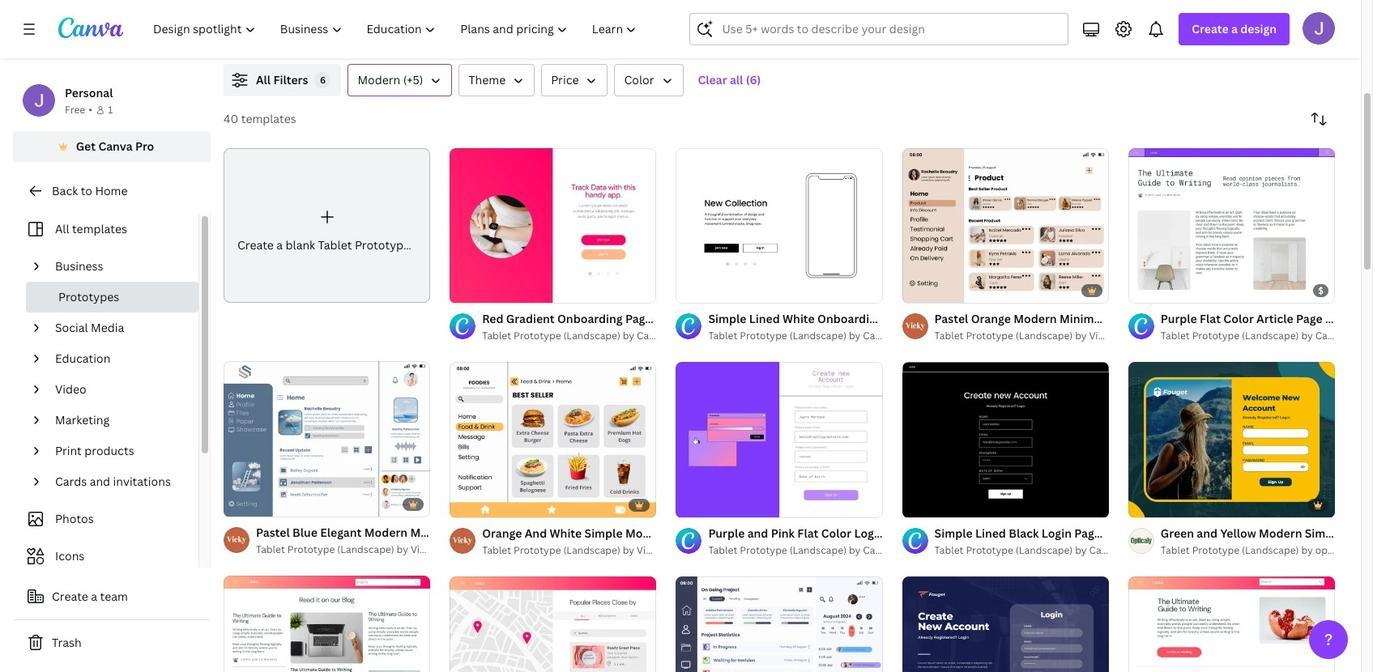 Task type: vqa. For each thing, say whether or not it's contained in the screenshot.
WHEN
no



Task type: locate. For each thing, give the bounding box(es) containing it.
1 of 3
[[461, 284, 484, 296], [1140, 498, 1163, 510]]

2 horizontal spatial tablet prototype (landscape) by vicky design link
[[935, 329, 1148, 345]]

0 horizontal spatial a
[[91, 589, 97, 605]]

1 vertical spatial all
[[55, 221, 69, 237]]

studio
[[710, 329, 741, 343], [936, 329, 967, 343], [936, 544, 967, 557], [1163, 544, 1193, 557]]

1 vertical spatial 3
[[1158, 498, 1163, 510]]

1 of 6 link
[[676, 363, 883, 518]]

pastel
[[935, 312, 969, 327], [256, 525, 290, 540]]

canva inside get canva pro button
[[98, 139, 133, 154]]

1 of 3 up 'red'
[[461, 284, 484, 296]]

(landscape)
[[413, 237, 479, 253], [564, 329, 621, 343], [790, 329, 847, 343], [1016, 329, 1073, 343], [1242, 329, 1299, 343], [337, 543, 394, 557], [564, 544, 621, 557], [790, 544, 847, 557], [1016, 544, 1073, 557], [1242, 544, 1299, 557]]

1 horizontal spatial tablet prototype (landscape) by vicky design link
[[482, 543, 696, 559]]

0 horizontal spatial page
[[626, 312, 652, 327]]

create
[[1192, 21, 1229, 36], [237, 237, 274, 253], [52, 589, 88, 605]]

0 vertical spatial pastel
[[935, 312, 969, 327]]

0 horizontal spatial 1 of 3
[[461, 284, 484, 296]]

theme
[[469, 72, 506, 88]]

all filters
[[256, 72, 308, 88]]

1 vertical spatial ui
[[1201, 526, 1213, 541]]

pastel blue elegant modern music tablet prototype link
[[256, 524, 539, 542]]

0 horizontal spatial all
[[55, 221, 69, 237]]

2 horizontal spatial design
[[1117, 329, 1148, 343]]

lined
[[976, 526, 1006, 541]]

1 vertical spatial 6
[[705, 498, 711, 510]]

marketing
[[55, 412, 109, 428]]

onboarding
[[557, 312, 623, 327]]

vicky for minimalist
[[1090, 329, 1114, 343]]

3
[[479, 284, 484, 296], [1158, 498, 1163, 510]]

vicky
[[1090, 329, 1114, 343], [411, 543, 436, 557], [637, 544, 662, 557]]

design inside the 'pastel orange modern minimalist product tablet prototype tablet prototype (landscape) by vicky design'
[[1117, 329, 1148, 343]]

3 up 'red'
[[479, 284, 484, 296]]

2 horizontal spatial page
[[1297, 312, 1323, 327]]

simple lined black login page wireframe tablet ui prototype link
[[935, 525, 1272, 543]]

pastel inside the 'pastel orange modern minimalist product tablet prototype tablet prototype (landscape) by vicky design'
[[935, 312, 969, 327]]

0 horizontal spatial create
[[52, 589, 88, 605]]

a inside dropdown button
[[1232, 21, 1238, 36]]

1 horizontal spatial design
[[664, 544, 696, 557]]

get
[[76, 139, 96, 154]]

canva
[[98, 139, 133, 154], [637, 329, 666, 343], [863, 329, 892, 343], [1316, 329, 1345, 343], [863, 544, 892, 557], [1090, 544, 1119, 557]]

design down 1 of 6
[[664, 544, 696, 557]]

red gradient map page simple tablet ui prototype image
[[450, 577, 657, 673]]

ui inside "simple lined black login page wireframe tablet ui prototype tablet prototype (landscape) by canva creative studio"
[[1201, 526, 1213, 541]]

creative inside red gradient onboarding page simple tablet ui prototype tablet prototype (landscape) by canva creative studio
[[668, 329, 708, 343]]

design down music
[[438, 543, 470, 557]]

tablet
[[318, 237, 352, 253], [695, 312, 730, 327], [1168, 312, 1202, 327], [482, 329, 511, 343], [709, 329, 738, 343], [935, 329, 964, 343], [1161, 329, 1190, 343], [446, 525, 480, 540], [1164, 526, 1198, 541], [256, 543, 285, 557], [482, 544, 511, 557], [709, 544, 738, 557], [935, 544, 964, 557], [1161, 544, 1190, 557]]

article
[[1257, 312, 1294, 327]]

red gradient blog landing page simple tablet ui prototype image
[[224, 576, 430, 673]]

1 horizontal spatial ui
[[1201, 526, 1213, 541]]

products
[[84, 443, 134, 459]]

product
[[1121, 312, 1165, 327]]

0 vertical spatial all
[[256, 72, 271, 88]]

page for purple flat color article page simple ta
[[1297, 312, 1323, 327]]

red gradient onboarding page simple tablet ui prototype link
[[482, 311, 803, 329]]

page right login
[[1075, 526, 1101, 541]]

templates right 40
[[241, 111, 296, 126]]

pastel inside pastel blue elegant modern music tablet prototype tablet prototype (landscape) by vicky design
[[256, 525, 290, 540]]

0 vertical spatial 1 of 3
[[461, 284, 484, 296]]

(landscape) inside red gradient onboarding page simple tablet ui prototype tablet prototype (landscape) by canva creative studio
[[564, 329, 621, 343]]

a left design
[[1232, 21, 1238, 36]]

0 horizontal spatial 3
[[479, 284, 484, 296]]

marketing link
[[49, 405, 189, 436]]

create a design button
[[1179, 13, 1290, 45]]

1 horizontal spatial 1 of 3
[[1140, 498, 1163, 510]]

pastel for pastel blue elegant modern music tablet prototype
[[256, 525, 290, 540]]

1 horizontal spatial all
[[256, 72, 271, 88]]

tablet prototype (landscape) by canva creative studio
[[709, 329, 967, 343], [709, 544, 967, 557]]

1 vertical spatial 1 of 3
[[1140, 498, 1163, 510]]

0 vertical spatial create
[[1192, 21, 1229, 36]]

1 vertical spatial pastel
[[256, 525, 290, 540]]

purple flat color article page simple ta link
[[1161, 311, 1374, 329]]

create a blank tablet prototype (landscape) link
[[224, 148, 479, 303]]

1 horizontal spatial 3
[[1158, 498, 1163, 510]]

0 horizontal spatial vicky
[[411, 543, 436, 557]]

modern inside button
[[358, 72, 401, 88]]

back
[[52, 183, 78, 199]]

creative inside "simple lined black login page wireframe tablet ui prototype tablet prototype (landscape) by canva creative studio"
[[1121, 544, 1160, 557]]

create for create a blank tablet prototype (landscape)
[[237, 237, 274, 253]]

1 horizontal spatial templates
[[241, 111, 296, 126]]

modern (+5) button
[[348, 64, 453, 96]]

1 horizontal spatial create
[[237, 237, 274, 253]]

2 tablet prototype (landscape) by canva creative studio from the top
[[709, 544, 967, 557]]

tablet prototype (landscape) by canva creative studio link for purple and pink flat color login page simple tablet ui prototype image
[[709, 543, 967, 559]]

1 vertical spatial a
[[277, 237, 283, 253]]

of
[[468, 284, 477, 296], [694, 498, 703, 510], [1147, 498, 1156, 510]]

by inside "simple lined black login page wireframe tablet ui prototype tablet prototype (landscape) by canva creative studio"
[[1076, 544, 1087, 557]]

templates
[[241, 111, 296, 126], [72, 221, 127, 237]]

create a design
[[1192, 21, 1277, 36]]

page right 'onboarding' at the top of the page
[[626, 312, 652, 327]]

by inside purple flat color article page simple ta tablet prototype (landscape) by canva creati
[[1302, 329, 1313, 343]]

2 horizontal spatial a
[[1232, 21, 1238, 36]]

1 vertical spatial modern
[[1014, 312, 1057, 327]]

color inside button
[[624, 72, 654, 88]]

wireframe
[[1104, 526, 1161, 541]]

cards
[[55, 474, 87, 489]]

simple inside purple flat color article page simple ta tablet prototype (landscape) by canva creati
[[1326, 312, 1364, 327]]

color right flat
[[1224, 312, 1254, 327]]

back to home
[[52, 183, 128, 199]]

1 vertical spatial tablet prototype (landscape) by canva creative studio
[[709, 544, 967, 557]]

of for tablet prototype (landscape) by canva creative studio
[[694, 498, 703, 510]]

1 of 3 for tablet prototype (landscape) by canva creative studio
[[461, 284, 484, 296]]

3 for tablet prototype (landscape) by opticaly
[[1158, 498, 1163, 510]]

1 for purple and pink flat color login page simple tablet ui prototype image
[[688, 498, 692, 510]]

of for tablet prototype (landscape) by canva creati
[[1147, 498, 1156, 510]]

1 of 3 link
[[450, 148, 657, 303], [1129, 363, 1335, 518]]

page down "$"
[[1297, 312, 1323, 327]]

0 vertical spatial color
[[624, 72, 654, 88]]

prototype inside purple flat color article page simple ta tablet prototype (landscape) by canva creati
[[1193, 329, 1240, 343]]

2 vertical spatial a
[[91, 589, 97, 605]]

studio inside "simple lined black login page wireframe tablet ui prototype tablet prototype (landscape) by canva creative studio"
[[1163, 544, 1193, 557]]

creati
[[1347, 329, 1374, 343]]

a
[[1232, 21, 1238, 36], [277, 237, 283, 253], [91, 589, 97, 605]]

1 horizontal spatial pastel
[[935, 312, 969, 327]]

1 vertical spatial create
[[237, 237, 274, 253]]

0 vertical spatial ui
[[732, 312, 745, 327]]

2 horizontal spatial vicky
[[1090, 329, 1114, 343]]

0 horizontal spatial of
[[468, 284, 477, 296]]

pastel left orange
[[935, 312, 969, 327]]

create down "icons"
[[52, 589, 88, 605]]

canva inside tablet prototype (landscape) by canva creative studio link
[[863, 544, 892, 557]]

6
[[320, 74, 326, 86], [705, 498, 711, 510]]

0 horizontal spatial simple
[[655, 312, 693, 327]]

modern
[[358, 72, 401, 88], [1014, 312, 1057, 327], [364, 525, 408, 540]]

design inside pastel blue elegant modern music tablet prototype tablet prototype (landscape) by vicky design
[[438, 543, 470, 557]]

a left team
[[91, 589, 97, 605]]

2 horizontal spatial of
[[1147, 498, 1156, 510]]

jacob simon image
[[1303, 12, 1335, 45]]

all templates link
[[23, 214, 189, 245]]

(landscape) inside purple flat color article page simple ta tablet prototype (landscape) by canva creati
[[1242, 329, 1299, 343]]

blue
[[293, 525, 318, 540]]

page inside "simple lined black login page wireframe tablet ui prototype tablet prototype (landscape) by canva creative studio"
[[1075, 526, 1101, 541]]

page inside purple flat color article page simple ta tablet prototype (landscape) by canva creati
[[1297, 312, 1323, 327]]

create for create a design
[[1192, 21, 1229, 36]]

design for music
[[438, 543, 470, 557]]

2 vertical spatial create
[[52, 589, 88, 605]]

3 up wireframe at right
[[1158, 498, 1163, 510]]

design
[[1117, 329, 1148, 343], [438, 543, 470, 557], [664, 544, 696, 557]]

None search field
[[690, 13, 1069, 45]]

1 horizontal spatial of
[[694, 498, 703, 510]]

ta
[[1366, 312, 1374, 327]]

2 horizontal spatial create
[[1192, 21, 1229, 36]]

templates down back to home
[[72, 221, 127, 237]]

0 vertical spatial a
[[1232, 21, 1238, 36]]

photos
[[55, 511, 94, 527]]

trash
[[52, 635, 82, 651]]

blue modern transport login page wireframe tablet ui prototype image
[[902, 577, 1109, 673]]

modern left (+5)
[[358, 72, 401, 88]]

0 horizontal spatial 1 of 3 link
[[450, 148, 657, 303]]

1 vertical spatial 1 of 3 link
[[1129, 363, 1335, 518]]

tablet prototype (landscape) by vicky design link for modern
[[935, 329, 1148, 345]]

get canva pro
[[76, 139, 154, 154]]

create inside dropdown button
[[1192, 21, 1229, 36]]

0 vertical spatial templates
[[241, 111, 296, 126]]

all
[[730, 72, 743, 88]]

modern left music
[[364, 525, 408, 540]]

colorful modern elegant task planner tablet prototype image
[[676, 577, 883, 673]]

pro
[[135, 139, 154, 154]]

0 horizontal spatial templates
[[72, 221, 127, 237]]

modern inside pastel blue elegant modern music tablet prototype tablet prototype (landscape) by vicky design
[[364, 525, 408, 540]]

design down product
[[1117, 329, 1148, 343]]

vicky inside the 'pastel orange modern minimalist product tablet prototype tablet prototype (landscape) by vicky design'
[[1090, 329, 1114, 343]]

create left design
[[1192, 21, 1229, 36]]

simple lined black login page wireframe tablet ui prototype image
[[902, 363, 1109, 518]]

video
[[55, 382, 86, 397]]

1 horizontal spatial a
[[277, 237, 283, 253]]

1 horizontal spatial color
[[1224, 312, 1254, 327]]

2 vertical spatial modern
[[364, 525, 408, 540]]

create left blank
[[237, 237, 274, 253]]

1 horizontal spatial page
[[1075, 526, 1101, 541]]

purple flat color article page simple ta tablet prototype (landscape) by canva creati
[[1161, 312, 1374, 343]]

print
[[55, 443, 82, 459]]

tablet prototype (landscape) by canva creative studio link
[[482, 329, 741, 345], [709, 329, 967, 345], [709, 543, 967, 559], [935, 543, 1193, 559]]

invitations
[[113, 474, 171, 489]]

1 horizontal spatial 6
[[705, 498, 711, 510]]

to
[[81, 183, 92, 199]]

a left blank
[[277, 237, 283, 253]]

simple inside red gradient onboarding page simple tablet ui prototype tablet prototype (landscape) by canva creative studio
[[655, 312, 693, 327]]

design inside the tablet prototype (landscape) by vicky design link
[[664, 544, 696, 557]]

create inside button
[[52, 589, 88, 605]]

0 vertical spatial modern
[[358, 72, 401, 88]]

1 of 6
[[688, 498, 711, 510]]

color inside purple flat color article page simple ta tablet prototype (landscape) by canva creati
[[1224, 312, 1254, 327]]

2 horizontal spatial simple
[[1326, 312, 1364, 327]]

vicky for modern
[[411, 543, 436, 557]]

0 vertical spatial tablet prototype (landscape) by canva creative studio
[[709, 329, 967, 343]]

modern (+5)
[[358, 72, 423, 88]]

0 horizontal spatial design
[[438, 543, 470, 557]]

design for product
[[1117, 329, 1148, 343]]

1 for the red gradient onboarding page simple tablet ui prototype image
[[461, 284, 466, 296]]

education
[[55, 351, 110, 366]]

by
[[623, 329, 635, 343], [849, 329, 861, 343], [1076, 329, 1087, 343], [1302, 329, 1313, 343], [397, 543, 408, 557], [623, 544, 635, 557], [849, 544, 861, 557], [1076, 544, 1087, 557], [1302, 544, 1313, 557]]

1 horizontal spatial 1 of 3 link
[[1129, 363, 1335, 518]]

by inside the 'pastel orange modern minimalist product tablet prototype tablet prototype (landscape) by vicky design'
[[1076, 329, 1087, 343]]

0 horizontal spatial ui
[[732, 312, 745, 327]]

green and yellow modern simple travel login page wireframe tablet prototype image
[[1129, 363, 1335, 518]]

1
[[108, 103, 113, 117], [461, 284, 466, 296], [688, 498, 692, 510], [1140, 498, 1145, 510]]

0 horizontal spatial 6
[[320, 74, 326, 86]]

pastel left blue
[[256, 525, 290, 540]]

top level navigation element
[[143, 13, 651, 45]]

clear
[[698, 72, 727, 88]]

0 vertical spatial 1 of 3 link
[[450, 148, 657, 303]]

pastel blue elegant modern music tablet prototype tablet prototype (landscape) by vicky design
[[256, 525, 539, 557]]

a inside button
[[91, 589, 97, 605]]

color right the price button
[[624, 72, 654, 88]]

1 of 3 up wireframe at right
[[1140, 498, 1163, 510]]

print products link
[[49, 436, 189, 467]]

modern right orange
[[1014, 312, 1057, 327]]

theme button
[[459, 64, 535, 96]]

1 horizontal spatial simple
[[935, 526, 973, 541]]

vicky inside pastel blue elegant modern music tablet prototype tablet prototype (landscape) by vicky design
[[411, 543, 436, 557]]

1 vertical spatial color
[[1224, 312, 1254, 327]]

color
[[624, 72, 654, 88], [1224, 312, 1254, 327]]

0 vertical spatial 3
[[479, 284, 484, 296]]

1 horizontal spatial vicky
[[637, 544, 662, 557]]

simple inside "simple lined black login page wireframe tablet ui prototype tablet prototype (landscape) by canva creative studio"
[[935, 526, 973, 541]]

minimalist
[[1060, 312, 1118, 327]]

0 horizontal spatial tablet prototype (landscape) by vicky design link
[[256, 542, 470, 558]]

all down back
[[55, 221, 69, 237]]

0 horizontal spatial color
[[624, 72, 654, 88]]

1 vertical spatial templates
[[72, 221, 127, 237]]

0 horizontal spatial pastel
[[256, 525, 290, 540]]

all left filters
[[256, 72, 271, 88]]

tablet prototype (landscape) by vicky design link for elegant
[[256, 542, 470, 558]]



Task type: describe. For each thing, give the bounding box(es) containing it.
tablet prototype (landscape) by opticaly
[[1161, 544, 1354, 557]]

pastel orange modern minimalist product tablet prototype image
[[902, 148, 1109, 303]]

(landscape) inside pastel blue elegant modern music tablet prototype tablet prototype (landscape) by vicky design
[[337, 543, 394, 557]]

flat
[[1200, 312, 1221, 327]]

home
[[95, 183, 128, 199]]

video link
[[49, 374, 189, 405]]

login
[[1042, 526, 1072, 541]]

tablet prototype (landscape) by canva creative studio link for "simple lined black login page wireframe tablet ui prototype" "image"
[[935, 543, 1193, 559]]

a for design
[[1232, 21, 1238, 36]]

tablet inside purple flat color article page simple ta tablet prototype (landscape) by canva creati
[[1161, 329, 1190, 343]]

purple and pink flat color login page simple tablet ui prototype image
[[676, 363, 883, 518]]

templates for 40 templates
[[241, 111, 296, 126]]

icons link
[[23, 541, 189, 572]]

pastel blue elegant modern music tablet prototype image
[[224, 362, 430, 517]]

trash link
[[13, 627, 211, 660]]

40
[[224, 111, 239, 126]]

back to home link
[[13, 175, 211, 207]]

education link
[[49, 344, 189, 374]]

free
[[65, 103, 85, 117]]

modern inside the 'pastel orange modern minimalist product tablet prototype tablet prototype (landscape) by vicky design'
[[1014, 312, 1057, 327]]

templates for all templates
[[72, 221, 127, 237]]

and
[[90, 474, 110, 489]]

all for all templates
[[55, 221, 69, 237]]

team
[[100, 589, 128, 605]]

0 vertical spatial 6
[[320, 74, 326, 86]]

pastel orange modern minimalist product tablet prototype link
[[935, 311, 1261, 329]]

print products
[[55, 443, 134, 459]]

filters
[[273, 72, 308, 88]]

ui inside red gradient onboarding page simple tablet ui prototype tablet prototype (landscape) by canva creative studio
[[732, 312, 745, 327]]

black
[[1009, 526, 1039, 541]]

get canva pro button
[[13, 131, 211, 162]]

create a team
[[52, 589, 128, 605]]

create a team button
[[13, 581, 211, 613]]

1 of 3 link for tablet prototype (landscape) by opticaly
[[1129, 363, 1335, 518]]

by inside pastel blue elegant modern music tablet prototype tablet prototype (landscape) by vicky design
[[397, 543, 408, 557]]

prototypes
[[58, 289, 119, 305]]

tablet prototype (landscape) by canva creati link
[[1161, 329, 1374, 345]]

personal
[[65, 85, 113, 100]]

$
[[1319, 285, 1324, 297]]

simple lined black login page wireframe tablet ui prototype tablet prototype (landscape) by canva creative studio
[[935, 526, 1272, 557]]

elegant
[[320, 525, 362, 540]]

page for simple lined black login page wireframe tablet ui prototype
[[1075, 526, 1101, 541]]

business
[[55, 259, 103, 274]]

design
[[1241, 21, 1277, 36]]

social media link
[[49, 313, 189, 344]]

tablet prototype templates image
[[990, 0, 1335, 45]]

icons
[[55, 549, 85, 564]]

1 of 3 for tablet prototype (landscape) by opticaly
[[1140, 498, 1163, 510]]

(6)
[[746, 72, 761, 88]]

free •
[[65, 103, 92, 117]]

studio inside red gradient onboarding page simple tablet ui prototype tablet prototype (landscape) by canva creative studio
[[710, 329, 741, 343]]

opticaly
[[1316, 544, 1354, 557]]

price button
[[541, 64, 608, 96]]

price
[[551, 72, 579, 88]]

photos link
[[23, 504, 189, 535]]

40 templates
[[224, 111, 296, 126]]

music
[[410, 525, 443, 540]]

orange and white simple modern food delivery tablet prototype image
[[450, 363, 657, 518]]

a for blank
[[277, 237, 283, 253]]

purple
[[1161, 312, 1198, 327]]

tablet prototype (landscape) by vicky design
[[482, 544, 696, 557]]

1 for green and yellow modern simple travel login page wireframe tablet prototype image
[[1140, 498, 1145, 510]]

by inside red gradient onboarding page simple tablet ui prototype tablet prototype (landscape) by canva creative studio
[[623, 329, 635, 343]]

1 of 3 link for tablet prototype (landscape) by canva creative studio
[[450, 148, 657, 303]]

pastel orange modern minimalist product tablet prototype tablet prototype (landscape) by vicky design
[[935, 312, 1261, 343]]

1 tablet prototype (landscape) by canva creative studio from the top
[[709, 329, 967, 343]]

(+5)
[[403, 72, 423, 88]]

red gradient landing page simple tablet ui prototype image
[[1129, 577, 1335, 673]]

red gradient onboarding page simple tablet ui prototype tablet prototype (landscape) by canva creative studio
[[482, 312, 803, 343]]

simple lined white onboarding page wireframe tablet ui prototype image
[[676, 148, 883, 303]]

clear all (6) button
[[690, 64, 769, 96]]

cards and invitations
[[55, 474, 171, 489]]

page inside red gradient onboarding page simple tablet ui prototype tablet prototype (landscape) by canva creative studio
[[626, 312, 652, 327]]

all for all filters
[[256, 72, 271, 88]]

social media
[[55, 320, 124, 335]]

Search search field
[[722, 14, 1059, 45]]

canva inside red gradient onboarding page simple tablet ui prototype tablet prototype (landscape) by canva creative studio
[[637, 329, 666, 343]]

pastel for pastel orange modern minimalist product tablet prototype
[[935, 312, 969, 327]]

red gradient onboarding page simple tablet ui prototype image
[[450, 148, 657, 303]]

(landscape) inside the 'pastel orange modern minimalist product tablet prototype tablet prototype (landscape) by vicky design'
[[1016, 329, 1073, 343]]

Sort by button
[[1303, 103, 1335, 135]]

a for team
[[91, 589, 97, 605]]

•
[[89, 103, 92, 117]]

canva inside "simple lined black login page wireframe tablet ui prototype tablet prototype (landscape) by canva creative studio"
[[1090, 544, 1119, 557]]

create a blank tablet prototype (landscape)
[[237, 237, 479, 253]]

purple flat color article page simple tablet ui prototype image
[[1129, 148, 1335, 303]]

tablet prototype (landscape) by opticaly link
[[1161, 543, 1354, 559]]

3 for tablet prototype (landscape) by canva creative studio
[[479, 284, 484, 296]]

tablet prototype (landscape) by canva creative studio link for the red gradient onboarding page simple tablet ui prototype image
[[482, 329, 741, 345]]

create for create a team
[[52, 589, 88, 605]]

create a blank tablet prototype (landscape) element
[[224, 148, 479, 303]]

business link
[[49, 251, 189, 282]]

blank
[[286, 237, 315, 253]]

canva inside purple flat color article page simple ta tablet prototype (landscape) by canva creati
[[1316, 329, 1345, 343]]

(landscape) inside "simple lined black login page wireframe tablet ui prototype tablet prototype (landscape) by canva creative studio"
[[1016, 544, 1073, 557]]

gradient
[[506, 312, 555, 327]]

orange
[[971, 312, 1011, 327]]

6 filter options selected element
[[315, 72, 331, 88]]

media
[[91, 320, 124, 335]]

social
[[55, 320, 88, 335]]

clear all (6)
[[698, 72, 761, 88]]

color button
[[615, 64, 684, 96]]

cards and invitations link
[[49, 467, 189, 498]]



